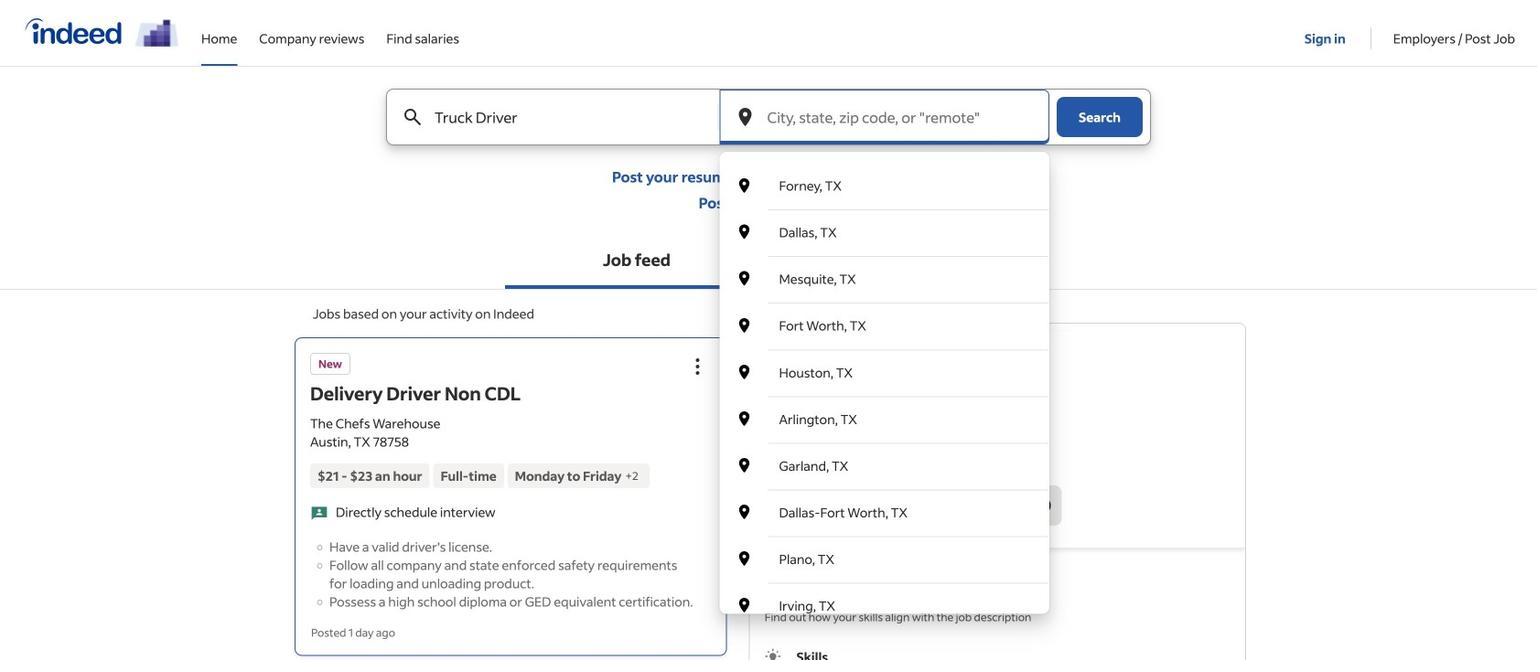 Task type: locate. For each thing, give the bounding box(es) containing it.
skills group
[[765, 648, 1231, 661]]

search suggestions list box
[[720, 163, 1049, 629]]

tab list
[[0, 234, 1537, 290]]

search: Job title, keywords, or company text field
[[431, 90, 688, 145]]

None search field
[[371, 89, 1166, 629]]

save this job image
[[976, 495, 998, 517]]

group
[[678, 347, 718, 387]]

main content
[[0, 89, 1537, 661]]



Task type: describe. For each thing, give the bounding box(es) containing it.
Edit location text field
[[764, 90, 1049, 145]]

at indeed, we're committed to increasing representation of women at all levels of indeed's global workforce to at least 50% by 2030 image
[[135, 19, 179, 47]]

the chefs warehouse (opens in a new tab) image
[[917, 392, 932, 407]]

not interested image
[[1031, 495, 1053, 517]]



Task type: vqa. For each thing, say whether or not it's contained in the screenshot.
At Indeed, we're committed to increasing representation of women at all levels of Indeed's global workforce to at least 50% by 2030 Icon
yes



